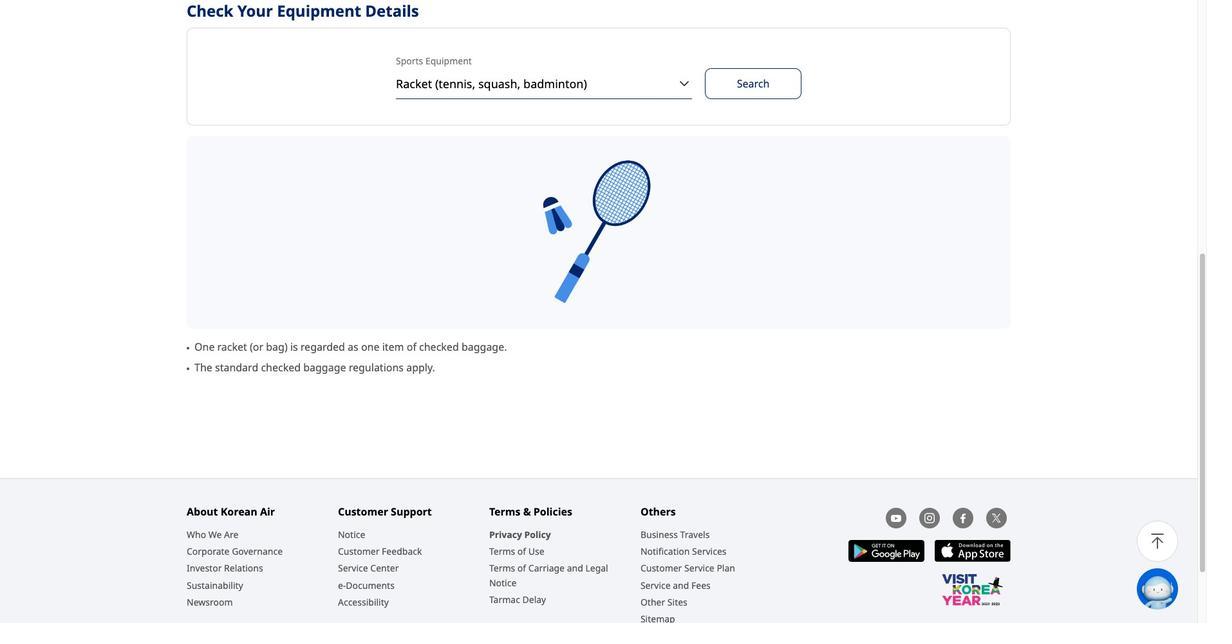 Task type: vqa. For each thing, say whether or not it's contained in the screenshot.
Korean Air Skyteam Skypass Morning Calm Premium image
no



Task type: describe. For each thing, give the bounding box(es) containing it.
business travels link
[[641, 528, 710, 543]]

about
[[187, 505, 218, 519]]

chat
[[1179, 583, 1198, 595]]

as
[[348, 340, 359, 354]]

documents
[[346, 579, 395, 592]]

relations
[[224, 563, 263, 575]]

one
[[361, 340, 380, 354]]

the
[[195, 361, 212, 375]]

are
[[224, 529, 239, 541]]

racket
[[217, 340, 247, 354]]

e-documents link
[[338, 579, 395, 593]]

sports
[[396, 55, 423, 67]]

support
[[391, 505, 432, 519]]

3 terms from the top
[[489, 563, 515, 575]]

(or
[[250, 340, 264, 354]]

customer service plan link
[[641, 562, 736, 576]]

regulations
[[349, 361, 404, 375]]

privacy policy terms of use terms of carriage and legal notice tarmac delay
[[489, 529, 609, 606]]

apply.
[[407, 361, 435, 375]]

visit korea year 2023 to 2024 image
[[941, 574, 1005, 606]]

2 terms from the top
[[489, 546, 515, 558]]

of inside 'one racket (or bag) is regarded as one item of checked baggage. the standard checked baggage regulations apply.'
[[407, 340, 417, 354]]

investor relations link
[[187, 562, 263, 576]]

chat w
[[1179, 583, 1208, 595]]

check
[[187, 0, 233, 21]]

korean
[[221, 505, 258, 519]]

0 horizontal spatial equipment
[[277, 0, 361, 21]]

customer feedback link
[[338, 545, 422, 559]]

governance
[[232, 546, 283, 558]]

0 horizontal spatial checked
[[261, 361, 301, 375]]

sustainability
[[187, 579, 243, 592]]

notification
[[641, 546, 690, 558]]

1 terms from the top
[[489, 505, 521, 519]]

search button
[[705, 68, 802, 99]]

terms of carriage and legal notice link
[[489, 562, 634, 590]]

travels
[[681, 529, 710, 541]]

2 horizontal spatial service
[[685, 563, 715, 575]]

newsroom
[[187, 596, 233, 608]]

privacy policy link
[[489, 528, 551, 543]]

business
[[641, 529, 678, 541]]

fees
[[692, 579, 711, 592]]

air
[[260, 505, 275, 519]]

notice inside notice customer feedback service center e-documents accessibility
[[338, 529, 365, 541]]

baggage
[[304, 361, 346, 375]]

use
[[529, 546, 545, 558]]

service center link
[[338, 562, 399, 576]]

standard
[[215, 361, 258, 375]]

terms of use link
[[489, 545, 545, 559]]

corporate governance link
[[187, 545, 283, 559]]

tarmac delay link
[[489, 593, 546, 607]]

sites
[[668, 596, 688, 608]]

bag)
[[266, 340, 288, 354]]

others
[[641, 505, 676, 519]]

newsroom link
[[187, 596, 233, 610]]

and for carriage
[[567, 563, 583, 575]]

one
[[195, 340, 215, 354]]

who
[[187, 529, 206, 541]]



Task type: locate. For each thing, give the bounding box(es) containing it.
terms down terms of use link
[[489, 563, 515, 575]]

delay
[[523, 594, 546, 606]]

and up sites
[[673, 579, 689, 592]]

about korean air
[[187, 505, 275, 519]]

feedback
[[382, 546, 422, 558]]

equipment
[[277, 0, 361, 21], [426, 55, 472, 67]]

who we are link
[[187, 528, 239, 543]]

of left the use at the bottom of page
[[518, 546, 526, 558]]

1 horizontal spatial equipment
[[426, 55, 472, 67]]

customer down notice "link"
[[338, 546, 380, 558]]

of
[[407, 340, 417, 354], [518, 546, 526, 558], [518, 563, 526, 575]]

your
[[237, 0, 273, 21]]

service and fees link
[[641, 579, 711, 593]]

0 vertical spatial terms
[[489, 505, 521, 519]]

of right the item
[[407, 340, 417, 354]]

baggage.
[[462, 340, 507, 354]]

0 horizontal spatial service
[[338, 563, 368, 575]]

notification services link
[[641, 545, 727, 559]]

details
[[365, 0, 419, 21]]

privacy
[[489, 529, 522, 541]]

notice link
[[338, 528, 365, 543]]

and inside privacy policy terms of use terms of carriage and legal notice tarmac delay
[[567, 563, 583, 575]]

1 vertical spatial notice
[[489, 577, 517, 589]]

customer
[[338, 505, 388, 519], [338, 546, 380, 558], [641, 563, 682, 575]]

1 vertical spatial of
[[518, 546, 526, 558]]

plan
[[717, 563, 736, 575]]

check your equipment details
[[187, 0, 419, 21]]

1 vertical spatial checked
[[261, 361, 301, 375]]

checked down bag)
[[261, 361, 301, 375]]

other sites link
[[641, 596, 688, 610]]

e-
[[338, 579, 346, 592]]

0 vertical spatial equipment
[[277, 0, 361, 21]]

sports equipment
[[396, 55, 472, 67]]

is
[[290, 340, 298, 354]]

customer inside notice customer feedback service center e-documents accessibility
[[338, 546, 380, 558]]

carriage
[[529, 563, 565, 575]]

2 vertical spatial of
[[518, 563, 526, 575]]

and for service
[[673, 579, 689, 592]]

regarded
[[301, 340, 345, 354]]

notice customer feedback service center e-documents accessibility
[[338, 529, 422, 608]]

item
[[382, 340, 404, 354]]

customer support
[[338, 505, 432, 519]]

download on the app store image
[[935, 541, 1011, 562]]

0 vertical spatial checked
[[419, 340, 459, 354]]

accessibility
[[338, 596, 389, 608]]

checked
[[419, 340, 459, 354], [261, 361, 301, 375]]

1 vertical spatial terms
[[489, 546, 515, 558]]

policies
[[534, 505, 573, 519]]

equipment right sports
[[426, 55, 472, 67]]

notice
[[338, 529, 365, 541], [489, 577, 517, 589]]

customer up notice "link"
[[338, 505, 388, 519]]

tarmac
[[489, 594, 520, 606]]

2 vertical spatial customer
[[641, 563, 682, 575]]

customer down notification
[[641, 563, 682, 575]]

terms & policies
[[489, 505, 573, 519]]

and inside business travels notification services customer service plan service and fees other sites
[[673, 579, 689, 592]]

1 horizontal spatial service
[[641, 579, 671, 592]]

0 horizontal spatial notice
[[338, 529, 365, 541]]

1 horizontal spatial and
[[673, 579, 689, 592]]

chat w link
[[1137, 569, 1208, 610]]

service up fees
[[685, 563, 715, 575]]

2 vertical spatial terms
[[489, 563, 515, 575]]

one racket (or bag) is regarded as one item of checked baggage. the standard checked baggage regulations apply.
[[195, 340, 507, 375]]

1 vertical spatial equipment
[[426, 55, 472, 67]]

service up other
[[641, 579, 671, 592]]

services
[[692, 546, 727, 558]]

0 vertical spatial customer
[[338, 505, 388, 519]]

sustainability link
[[187, 579, 243, 593]]

checked up apply.
[[419, 340, 459, 354]]

notice inside privacy policy terms of use terms of carriage and legal notice tarmac delay
[[489, 577, 517, 589]]

legal
[[586, 563, 609, 575]]

center
[[371, 563, 399, 575]]

terms
[[489, 505, 521, 519], [489, 546, 515, 558], [489, 563, 515, 575]]

1 horizontal spatial notice
[[489, 577, 517, 589]]

terms down privacy
[[489, 546, 515, 558]]

&
[[523, 505, 531, 519]]

0 horizontal spatial and
[[567, 563, 583, 575]]

w
[[1201, 583, 1208, 595]]

business travels notification services customer service plan service and fees other sites
[[641, 529, 736, 608]]

get it on google play image
[[849, 541, 925, 562]]

1 horizontal spatial checked
[[419, 340, 459, 354]]

corporate
[[187, 546, 230, 558]]

1 vertical spatial and
[[673, 579, 689, 592]]

service up e- at bottom
[[338, 563, 368, 575]]

customer inside business travels notification services customer service plan service and fees other sites
[[641, 563, 682, 575]]

we
[[209, 529, 222, 541]]

notice up tarmac on the left of the page
[[489, 577, 517, 589]]

notice up customer feedback link
[[338, 529, 365, 541]]

accessibility link
[[338, 596, 389, 610]]

and left legal
[[567, 563, 583, 575]]

0 vertical spatial notice
[[338, 529, 365, 541]]

0 vertical spatial and
[[567, 563, 583, 575]]

service
[[338, 563, 368, 575], [685, 563, 715, 575], [641, 579, 671, 592]]

0 vertical spatial of
[[407, 340, 417, 354]]

equipment right your
[[277, 0, 361, 21]]

service inside notice customer feedback service center e-documents accessibility
[[338, 563, 368, 575]]

search
[[737, 77, 770, 91]]

policy
[[525, 529, 551, 541]]

who we are corporate governance investor relations sustainability newsroom
[[187, 529, 283, 608]]

terms left the &
[[489, 505, 521, 519]]

and
[[567, 563, 583, 575], [673, 579, 689, 592]]

of down terms of use link
[[518, 563, 526, 575]]

investor
[[187, 563, 222, 575]]

1 vertical spatial customer
[[338, 546, 380, 558]]

other
[[641, 596, 666, 608]]



